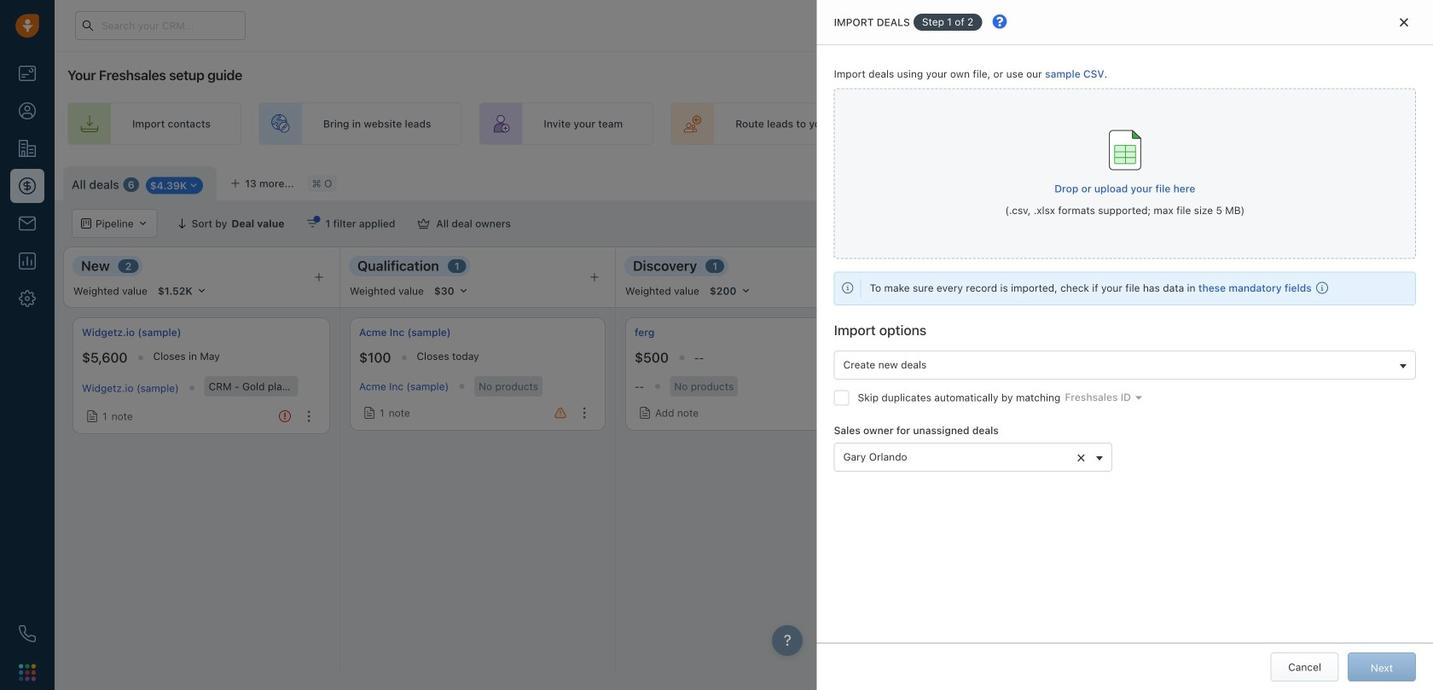 Task type: locate. For each thing, give the bounding box(es) containing it.
dialog
[[817, 0, 1433, 690]]

container_wx8msf4aqz5i3rn1 image
[[307, 218, 319, 230], [363, 407, 375, 419]]

phone image
[[19, 625, 36, 642]]

0 vertical spatial container_wx8msf4aqz5i3rn1 image
[[307, 218, 319, 230]]

container_wx8msf4aqz5i3rn1 image
[[1145, 175, 1157, 187], [418, 218, 430, 230], [639, 407, 651, 419], [86, 411, 98, 422]]

Search your CRM... text field
[[75, 11, 246, 40]]

1 horizontal spatial container_wx8msf4aqz5i3rn1 image
[[363, 407, 375, 419]]

0 horizontal spatial container_wx8msf4aqz5i3rn1 image
[[307, 218, 319, 230]]

freshworks switcher image
[[19, 664, 36, 681]]

1 vertical spatial container_wx8msf4aqz5i3rn1 image
[[363, 407, 375, 419]]



Task type: vqa. For each thing, say whether or not it's contained in the screenshot.
the Close IMAGE
yes



Task type: describe. For each thing, give the bounding box(es) containing it.
Search field
[[1341, 209, 1427, 238]]

phone element
[[10, 617, 44, 651]]

close image
[[1400, 18, 1409, 27]]



